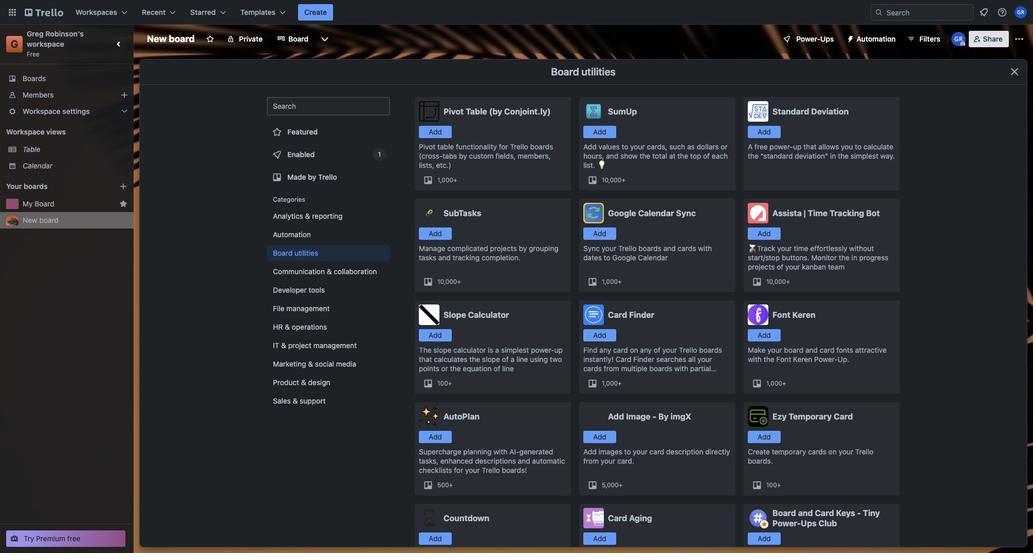 Task type: describe. For each thing, give the bounding box(es) containing it.
your down images
[[601, 457, 615, 466]]

product & design link
[[267, 375, 390, 391]]

workspace for workspace views
[[6, 127, 44, 136]]

calculator
[[468, 310, 509, 320]]

support
[[300, 397, 326, 406]]

1,000 + for google calendar sync
[[602, 278, 622, 286]]

temporary
[[772, 448, 806, 456]]

workspace for workspace settings
[[23, 107, 60, 116]]

1 any from the left
[[600, 346, 611, 355]]

views
[[46, 127, 66, 136]]

1 horizontal spatial utilities
[[581, 66, 616, 78]]

star or unstar board image
[[206, 35, 214, 43]]

of left using
[[502, 355, 509, 364]]

completion.
[[482, 253, 521, 262]]

+ for sumup
[[622, 176, 626, 184]]

and inside add values to your cards, such as dollars or hours, and show the total at the top of each list. 💡
[[606, 152, 618, 160]]

1
[[378, 151, 381, 158]]

by inside pivot table functionality for trello boards (cross-tabs by custom fields, members, lists, etc.)
[[459, 152, 467, 160]]

10,000 for sumup
[[602, 176, 622, 184]]

2 any from the left
[[640, 346, 652, 355]]

trello inside sync your trello boards and cards with dates to google calendar
[[618, 244, 637, 253]]

aging
[[629, 514, 652, 523]]

your up buttons.
[[777, 244, 792, 253]]

1,000 for google calendar sync
[[602, 278, 618, 286]]

etc.)
[[436, 161, 451, 170]]

0 horizontal spatial table
[[23, 145, 40, 154]]

and inside supercharge planning with ai-generated tasks, enhanced descriptions and automatic checklists for your trello boards!
[[518, 457, 530, 466]]

+ for ezy temporary card
[[777, 482, 781, 489]]

private
[[239, 34, 263, 43]]

add board image
[[119, 182, 127, 191]]

buttons.
[[782, 253, 809, 262]]

projects inside manage complicated projects by grouping tasks and tracking completion.
[[490, 244, 517, 253]]

g link
[[6, 36, 23, 52]]

0 vertical spatial font
[[773, 310, 790, 320]]

your boards with 2 items element
[[6, 180, 104, 193]]

board inside text field
[[169, 33, 195, 44]]

0 horizontal spatial utilities
[[294, 249, 318, 258]]

lists,
[[419, 161, 434, 170]]

enhanced
[[440, 457, 473, 466]]

assista
[[773, 209, 802, 218]]

slope
[[444, 310, 466, 320]]

keyword
[[583, 374, 611, 382]]

power-ups
[[796, 34, 834, 43]]

power- inside make your board and card fonts attractive with the font keren power-up.
[[814, 355, 838, 364]]

time
[[794, 244, 808, 253]]

1 vertical spatial new board
[[23, 216, 59, 225]]

deviation
[[811, 107, 849, 116]]

of inside add values to your cards, such as dollars or hours, and show the total at the top of each list. 💡
[[703, 152, 710, 160]]

your up searches
[[662, 346, 677, 355]]

add button for slope calculator
[[419, 329, 452, 342]]

the slope calculator is a simplest power-up that calculates the slope of a line using two points or the equation of line
[[419, 346, 563, 373]]

automation inside 'button'
[[857, 34, 896, 43]]

members link
[[0, 87, 134, 103]]

"standard
[[761, 152, 793, 160]]

find
[[583, 346, 598, 355]]

images
[[599, 448, 622, 456]]

manage
[[419, 244, 445, 253]]

card right temporary on the right bottom
[[834, 412, 853, 421]]

for inside pivot table functionality for trello boards (cross-tabs by custom fields, members, lists, etc.)
[[499, 142, 508, 151]]

two
[[550, 355, 562, 364]]

1 vertical spatial slope
[[482, 355, 500, 364]]

automation button
[[842, 31, 902, 47]]

my board
[[23, 199, 54, 208]]

with inside supercharge planning with ai-generated tasks, enhanced descriptions and automatic checklists for your trello boards!
[[494, 448, 507, 456]]

try premium free button
[[6, 531, 125, 547]]

tracking
[[453, 253, 480, 262]]

0 horizontal spatial automation
[[273, 230, 311, 239]]

calendar link
[[23, 161, 127, 171]]

of right equation
[[494, 364, 500, 373]]

+ for subtasks
[[457, 278, 461, 286]]

generated
[[519, 448, 553, 456]]

filters
[[919, 34, 940, 43]]

customize views image
[[320, 34, 330, 44]]

with inside find any card on any of your trello boards instantly! card finder searches all your cards from multiple boards with partial keyword matches.
[[674, 364, 688, 373]]

+ for assista | time tracking bot
[[786, 278, 790, 286]]

effortlessly
[[810, 244, 847, 253]]

my board link
[[23, 199, 115, 209]]

show menu image
[[1014, 34, 1024, 44]]

add for ezy temporary card
[[758, 433, 771, 442]]

to inside add values to your cards, such as dollars or hours, and show the total at the top of each list. 💡
[[622, 142, 628, 151]]

0 horizontal spatial a
[[495, 346, 499, 355]]

starred button
[[184, 4, 232, 21]]

& for communication
[[327, 267, 332, 276]]

it & project management
[[273, 341, 357, 350]]

100 for slope calculator
[[437, 380, 448, 388]]

communication
[[273, 267, 325, 276]]

card left aging
[[608, 514, 627, 523]]

create for create temporary cards on your trello boards.
[[748, 448, 770, 456]]

or inside 'the slope calculator is a simplest power-up that calculates the slope of a line using two points or the equation of line'
[[441, 364, 448, 373]]

communication & collaboration link
[[267, 264, 390, 280]]

of inside find any card on any of your trello boards instantly! card finder searches all your cards from multiple boards with partial keyword matches.
[[654, 346, 660, 355]]

multiple
[[621, 364, 648, 373]]

10,000 for assista | time tracking bot
[[766, 278, 786, 286]]

power- inside board and card keys - tiny power-ups club
[[773, 519, 801, 528]]

the down the "you"
[[838, 152, 849, 160]]

temporary
[[789, 412, 832, 421]]

product & design
[[273, 378, 330, 387]]

projects inside ⌛track your time effortlessly without start/stop buttons.  monitor the in progress projects of your kanban team
[[748, 263, 775, 271]]

add inside add images to your card description directly from your card.
[[583, 448, 597, 456]]

1 vertical spatial management
[[313, 341, 357, 350]]

the right at
[[678, 152, 688, 160]]

1 horizontal spatial table
[[466, 107, 487, 116]]

file management
[[273, 304, 330, 313]]

+ for font keren
[[782, 380, 786, 388]]

keren inside make your board and card fonts attractive with the font keren power-up.
[[793, 355, 812, 364]]

Search field
[[883, 5, 973, 20]]

your inside supercharge planning with ai-generated tasks, enhanced descriptions and automatic checklists for your trello boards!
[[465, 466, 480, 475]]

fonts
[[836, 346, 853, 355]]

sync your trello boards and cards with dates to google calendar
[[583, 244, 712, 262]]

or inside add values to your cards, such as dollars or hours, and show the total at the top of each list. 💡
[[721, 142, 728, 151]]

media
[[336, 360, 356, 369]]

1 vertical spatial calendar
[[638, 209, 674, 218]]

cards inside find any card on any of your trello boards instantly! card finder searches all your cards from multiple boards with partial keyword matches.
[[583, 364, 602, 373]]

calendar inside sync your trello boards and cards with dates to google calendar
[[638, 253, 668, 262]]

with inside make your board and card fonts attractive with the font keren power-up.
[[748, 355, 762, 364]]

0 vertical spatial sync
[[676, 209, 696, 218]]

your inside sync your trello boards and cards with dates to google calendar
[[602, 244, 616, 253]]

0 vertical spatial google
[[608, 209, 636, 218]]

dollars
[[697, 142, 719, 151]]

points
[[419, 364, 439, 373]]

calculate
[[864, 142, 893, 151]]

0 vertical spatial calendar
[[23, 161, 52, 170]]

manage complicated projects by grouping tasks and tracking completion.
[[419, 244, 559, 262]]

your inside make your board and card fonts attractive with the font keren power-up.
[[768, 346, 782, 355]]

power-ups button
[[776, 31, 840, 47]]

primary element
[[0, 0, 1033, 25]]

file
[[273, 304, 284, 313]]

the down the calculates
[[450, 364, 461, 373]]

hr & operations
[[273, 323, 327, 332]]

and inside board and card keys - tiny power-ups club
[[798, 509, 813, 518]]

power- inside the a free power-up that allows you to calculate the "standard deviation" in the simplest way.
[[770, 142, 793, 151]]

sales & support link
[[267, 393, 390, 410]]

your inside the create temporary cards on your trello boards.
[[839, 448, 853, 456]]

add button for sumup
[[583, 126, 616, 138]]

10,000 + for sumup
[[602, 176, 626, 184]]

add inside add values to your cards, such as dollars or hours, and show the total at the top of each list. 💡
[[583, 142, 597, 151]]

your up partial
[[698, 355, 712, 364]]

supercharge
[[419, 448, 461, 456]]

keys
[[836, 509, 855, 518]]

robinson's
[[45, 29, 84, 38]]

power- inside button
[[796, 34, 820, 43]]

templates
[[240, 8, 276, 16]]

💡
[[597, 161, 606, 170]]

fields,
[[496, 152, 516, 160]]

1,000 + for pivot table (by conjoint.ly)
[[437, 176, 457, 184]]

calculates
[[434, 355, 467, 364]]

trello inside find any card on any of your trello boards instantly! card finder searches all your cards from multiple boards with partial keyword matches.
[[679, 346, 697, 355]]

1 vertical spatial line
[[502, 364, 514, 373]]

tiny
[[863, 509, 880, 518]]

add for assista | time tracking bot
[[758, 229, 771, 238]]

marketing & social media
[[273, 360, 356, 369]]

+ for slope calculator
[[448, 380, 452, 388]]

starred icon image
[[119, 200, 127, 208]]

on for temporary
[[828, 448, 837, 456]]

workspace navigation collapse icon image
[[112, 37, 126, 51]]

+ for pivot table (by conjoint.ly)
[[453, 176, 457, 184]]

100 + for ezy temporary card
[[766, 482, 781, 489]]

time
[[808, 209, 828, 218]]

1,000 + for card finder
[[602, 380, 622, 388]]

& for it
[[281, 341, 286, 350]]

+ for add image - by imgx
[[619, 482, 623, 489]]

assista | time tracking bot
[[773, 209, 880, 218]]

up inside 'the slope calculator is a simplest power-up that calculates the slope of a line using two points or the equation of line'
[[554, 346, 563, 355]]

product
[[273, 378, 299, 387]]

the inside make your board and card fonts attractive with the font keren power-up.
[[764, 355, 774, 364]]

100 for ezy temporary card
[[766, 482, 777, 489]]

of inside ⌛track your time effortlessly without start/stop buttons.  monitor the in progress projects of your kanban team
[[777, 263, 783, 271]]

deviation"
[[795, 152, 828, 160]]

& for sales
[[293, 397, 298, 406]]

for inside supercharge planning with ai-generated tasks, enhanced descriptions and automatic checklists for your trello boards!
[[454, 466, 463, 475]]

0 horizontal spatial slope
[[434, 346, 451, 355]]

values
[[599, 142, 620, 151]]

0 horizontal spatial -
[[653, 412, 656, 421]]

1 vertical spatial a
[[511, 355, 515, 364]]

standard deviation
[[773, 107, 849, 116]]

progress
[[859, 253, 889, 262]]

developer
[[273, 286, 307, 295]]

add for google calendar sync
[[593, 229, 606, 238]]

add for sumup
[[593, 127, 606, 136]]

from inside add images to your card description directly from your card.
[[583, 457, 599, 466]]

boards up partial
[[699, 346, 722, 355]]

card.
[[617, 457, 634, 466]]

by inside manage complicated projects by grouping tasks and tracking completion.
[[519, 244, 527, 253]]

+ for card finder
[[618, 380, 622, 388]]

add for add image - by imgx
[[593, 433, 606, 442]]

trello inside the create temporary cards on your trello boards.
[[855, 448, 874, 456]]

your up card. on the bottom right of page
[[633, 448, 648, 456]]

ai-
[[509, 448, 519, 456]]

(cross-
[[419, 152, 443, 160]]

boards.
[[748, 457, 773, 466]]

monitor
[[811, 253, 837, 262]]

try premium free
[[24, 535, 80, 543]]

0 vertical spatial line
[[516, 355, 528, 364]]

add for countdown
[[429, 535, 442, 543]]

ups inside board and card keys - tiny power-ups club
[[801, 519, 817, 528]]

new board link
[[23, 215, 127, 226]]

board link
[[271, 31, 315, 47]]

free
[[27, 50, 40, 58]]

add for card finder
[[593, 331, 606, 340]]

Board name text field
[[142, 31, 200, 47]]

automatic
[[532, 457, 565, 466]]



Task type: locate. For each thing, give the bounding box(es) containing it.
up inside the a free power-up that allows you to calculate the "standard deviation" in the simplest way.
[[793, 142, 802, 151]]

1 horizontal spatial projects
[[748, 263, 775, 271]]

0 vertical spatial 100 +
[[437, 380, 452, 388]]

hr
[[273, 323, 283, 332]]

analytics
[[273, 212, 303, 220]]

free right premium
[[67, 535, 80, 543]]

workspace left "views"
[[6, 127, 44, 136]]

pivot inside pivot table functionality for trello boards (cross-tabs by custom fields, members, lists, etc.)
[[419, 142, 435, 151]]

board inside board and card keys - tiny power-ups club
[[773, 509, 796, 518]]

card inside add images to your card description directly from your card.
[[650, 448, 664, 456]]

2 horizontal spatial 10,000
[[766, 278, 786, 286]]

+ for google calendar sync
[[618, 278, 622, 286]]

by left grouping
[[519, 244, 527, 253]]

try
[[24, 535, 34, 543]]

1 horizontal spatial or
[[721, 142, 728, 151]]

card up multiple
[[616, 355, 631, 364]]

a
[[748, 142, 753, 151]]

slope up the calculates
[[434, 346, 451, 355]]

board
[[169, 33, 195, 44], [39, 216, 59, 225], [784, 346, 803, 355]]

2 horizontal spatial by
[[519, 244, 527, 253]]

keren left up.
[[793, 355, 812, 364]]

private button
[[220, 31, 269, 47]]

it
[[273, 341, 279, 350]]

of down "dollars"
[[703, 152, 710, 160]]

0 vertical spatial simplest
[[851, 152, 878, 160]]

1,000 for card finder
[[602, 380, 618, 388]]

add for subtasks
[[429, 229, 442, 238]]

create for create
[[304, 8, 327, 16]]

new board
[[147, 33, 195, 44], [23, 216, 59, 225]]

1 horizontal spatial any
[[640, 346, 652, 355]]

up up two
[[554, 346, 563, 355]]

utilities up sumup
[[581, 66, 616, 78]]

countdown
[[444, 514, 489, 523]]

dates
[[583, 253, 602, 262]]

& for hr
[[285, 323, 290, 332]]

0 vertical spatial utilities
[[581, 66, 616, 78]]

the inside ⌛track your time effortlessly without start/stop buttons.  monitor the in progress projects of your kanban team
[[839, 253, 850, 262]]

board utilities link
[[267, 245, 390, 262]]

total
[[652, 152, 667, 160]]

0 horizontal spatial by
[[308, 173, 316, 181]]

simplest inside the a free power-up that allows you to calculate the "standard deviation" in the simplest way.
[[851, 152, 878, 160]]

0 horizontal spatial new board
[[23, 216, 59, 225]]

cards inside sync your trello boards and cards with dates to google calendar
[[678, 244, 696, 253]]

a left using
[[511, 355, 515, 364]]

calendar up your boards
[[23, 161, 52, 170]]

2 horizontal spatial cards
[[808, 448, 827, 456]]

1 horizontal spatial in
[[852, 253, 857, 262]]

0 vertical spatial table
[[466, 107, 487, 116]]

description
[[666, 448, 703, 456]]

conjoint.ly)
[[504, 107, 551, 116]]

to inside the a free power-up that allows you to calculate the "standard deviation" in the simplest way.
[[855, 142, 862, 151]]

workspace down members
[[23, 107, 60, 116]]

slope calculator
[[444, 310, 509, 320]]

workspaces
[[76, 8, 117, 16]]

premium
[[36, 535, 65, 543]]

10,000 + for subtasks
[[437, 278, 461, 286]]

add for font keren
[[758, 331, 771, 340]]

10,000 down start/stop
[[766, 278, 786, 286]]

pivot for pivot table (by conjoint.ly)
[[444, 107, 464, 116]]

& for analytics
[[305, 212, 310, 220]]

greg robinson (gregrobinson96) image
[[951, 32, 966, 46]]

500
[[437, 482, 449, 489]]

0 notifications image
[[978, 6, 990, 19]]

on inside the create temporary cards on your trello boards.
[[828, 448, 837, 456]]

your up show
[[630, 142, 645, 151]]

to inside add images to your card description directly from your card.
[[624, 448, 631, 456]]

greg robinson's workspace free
[[27, 29, 86, 58]]

new inside text field
[[147, 33, 167, 44]]

calculator
[[453, 346, 486, 355]]

keren up make your board and card fonts attractive with the font keren power-up.
[[792, 310, 816, 320]]

cards right temporary
[[808, 448, 827, 456]]

boards link
[[0, 70, 134, 87]]

card for add image - by imgx
[[650, 448, 664, 456]]

0 vertical spatial cards
[[678, 244, 696, 253]]

& down board utilities link
[[327, 267, 332, 276]]

new board inside text field
[[147, 33, 195, 44]]

add values to your cards, such as dollars or hours, and show the total at the top of each list. 💡
[[583, 142, 728, 170]]

card for font keren
[[820, 346, 834, 355]]

1 horizontal spatial a
[[511, 355, 515, 364]]

board and card keys - tiny power-ups club
[[773, 509, 880, 528]]

100 down boards.
[[766, 482, 777, 489]]

boards!
[[502, 466, 527, 475]]

add button for subtasks
[[419, 228, 452, 240]]

free inside 'button'
[[67, 535, 80, 543]]

1,000 for font keren
[[766, 380, 782, 388]]

0 vertical spatial ups
[[820, 34, 834, 43]]

open information menu image
[[997, 7, 1007, 17]]

⌛track your time effortlessly without start/stop buttons.  monitor the in progress projects of your kanban team
[[748, 244, 889, 271]]

1 horizontal spatial -
[[857, 509, 861, 518]]

10,000 down tracking at the left of the page
[[437, 278, 457, 286]]

add button for card aging
[[583, 533, 616, 545]]

from down images
[[583, 457, 599, 466]]

made by trello
[[287, 173, 337, 181]]

1 vertical spatial finder
[[633, 355, 654, 364]]

share
[[983, 34, 1003, 43]]

0 horizontal spatial on
[[630, 346, 638, 355]]

and left the fonts
[[805, 346, 818, 355]]

google right dates
[[612, 253, 636, 262]]

1 vertical spatial font
[[776, 355, 791, 364]]

finder inside find any card on any of your trello boards instantly! card finder searches all your cards from multiple boards with partial keyword matches.
[[633, 355, 654, 364]]

ups inside button
[[820, 34, 834, 43]]

+ down tracking at the left of the page
[[457, 278, 461, 286]]

1 vertical spatial google
[[612, 253, 636, 262]]

5,000 +
[[602, 482, 623, 489]]

add button for board and card keys - tiny power-ups club
[[748, 533, 781, 545]]

2 horizontal spatial 10,000 +
[[766, 278, 790, 286]]

+ for autoplan
[[449, 482, 453, 489]]

google up sync your trello boards and cards with dates to google calendar
[[608, 209, 636, 218]]

0 horizontal spatial free
[[67, 535, 80, 543]]

& right analytics
[[305, 212, 310, 220]]

1 horizontal spatial create
[[748, 448, 770, 456]]

finder up find any card on any of your trello boards instantly! card finder searches all your cards from multiple boards with partial keyword matches.
[[629, 310, 654, 320]]

1 horizontal spatial for
[[499, 142, 508, 151]]

add button for autoplan
[[419, 431, 452, 444]]

standard
[[773, 107, 809, 116]]

0 horizontal spatial 100
[[437, 380, 448, 388]]

add for autoplan
[[429, 433, 442, 442]]

100 + down the points
[[437, 380, 452, 388]]

add button for card finder
[[583, 329, 616, 342]]

1 vertical spatial up
[[554, 346, 563, 355]]

2 vertical spatial cards
[[808, 448, 827, 456]]

planning
[[463, 448, 492, 456]]

card inside board and card keys - tiny power-ups club
[[815, 509, 834, 518]]

workspace
[[27, 40, 64, 48]]

on inside find any card on any of your trello boards instantly! card finder searches all your cards from multiple boards with partial keyword matches.
[[630, 346, 638, 355]]

1 horizontal spatial cards
[[678, 244, 696, 253]]

100 + down boards.
[[766, 482, 781, 489]]

and inside manage complicated projects by grouping tasks and tracking completion.
[[438, 253, 451, 262]]

font keren
[[773, 310, 816, 320]]

google calendar sync
[[608, 209, 696, 218]]

+ down the calculates
[[448, 380, 452, 388]]

your inside add values to your cards, such as dollars or hours, and show the total at the top of each list. 💡
[[630, 142, 645, 151]]

0 horizontal spatial up
[[554, 346, 563, 355]]

power- inside 'the slope calculator is a simplest power-up that calculates the slope of a line using two points or the equation of line'
[[531, 346, 554, 355]]

10,000 +
[[602, 176, 626, 184], [437, 278, 461, 286], [766, 278, 790, 286]]

& left design
[[301, 378, 306, 387]]

ups left club
[[801, 519, 817, 528]]

board down "my board"
[[39, 216, 59, 225]]

10,000 + down 💡
[[602, 176, 626, 184]]

your
[[6, 182, 22, 191]]

any up the instantly!
[[600, 346, 611, 355]]

new down the recent dropdown button
[[147, 33, 167, 44]]

1 vertical spatial utilities
[[294, 249, 318, 258]]

the left total
[[640, 152, 650, 160]]

add for pivot table (by conjoint.ly)
[[429, 127, 442, 136]]

1 vertical spatial create
[[748, 448, 770, 456]]

1 vertical spatial or
[[441, 364, 448, 373]]

1 horizontal spatial that
[[803, 142, 817, 151]]

your down buttons.
[[785, 263, 800, 271]]

0 vertical spatial new board
[[147, 33, 195, 44]]

trello inside supercharge planning with ai-generated tasks, enhanced descriptions and automatic checklists for your trello boards!
[[482, 466, 500, 475]]

this member is an admin of this board. image
[[960, 42, 965, 46]]

power- left sm image
[[796, 34, 820, 43]]

add for slope calculator
[[429, 331, 442, 340]]

search image
[[875, 8, 883, 16]]

calendar down google calendar sync
[[638, 253, 668, 262]]

+ up card finder
[[618, 278, 622, 286]]

starred
[[190, 8, 216, 16]]

the up equation
[[469, 355, 480, 364]]

0 horizontal spatial card
[[613, 346, 628, 355]]

create inside the create temporary cards on your trello boards.
[[748, 448, 770, 456]]

10,000 down 💡
[[602, 176, 622, 184]]

1 vertical spatial on
[[828, 448, 837, 456]]

the
[[419, 346, 432, 355]]

2 vertical spatial board
[[784, 346, 803, 355]]

sm image
[[842, 31, 857, 45]]

Search text field
[[267, 97, 390, 116]]

power-
[[796, 34, 820, 43], [814, 355, 838, 364], [773, 519, 801, 528]]

0 vertical spatial automation
[[857, 34, 896, 43]]

any
[[600, 346, 611, 355], [640, 346, 652, 355]]

1 vertical spatial by
[[308, 173, 316, 181]]

trello inside pivot table functionality for trello boards (cross-tabs by custom fields, members, lists, etc.)
[[510, 142, 528, 151]]

0 vertical spatial in
[[830, 152, 836, 160]]

add for card aging
[[593, 535, 606, 543]]

1 horizontal spatial simplest
[[851, 152, 878, 160]]

0 vertical spatial power-
[[770, 142, 793, 151]]

from inside find any card on any of your trello boards instantly! card finder searches all your cards from multiple boards with partial keyword matches.
[[604, 364, 619, 373]]

the down a
[[748, 152, 759, 160]]

0 horizontal spatial power-
[[531, 346, 554, 355]]

and left the keys
[[798, 509, 813, 518]]

or up the 'each'
[[721, 142, 728, 151]]

it & project management link
[[267, 338, 390, 354]]

1 horizontal spatial 10,000
[[602, 176, 622, 184]]

0 vertical spatial from
[[604, 364, 619, 373]]

in down allows
[[830, 152, 836, 160]]

add button for add image - by imgx
[[583, 431, 616, 444]]

0 vertical spatial finder
[[629, 310, 654, 320]]

calendar up sync your trello boards and cards with dates to google calendar
[[638, 209, 674, 218]]

matches.
[[613, 374, 644, 382]]

pivot table functionality for trello boards (cross-tabs by custom fields, members, lists, etc.)
[[419, 142, 553, 170]]

your down ezy temporary card
[[839, 448, 853, 456]]

boards inside pivot table functionality for trello boards (cross-tabs by custom fields, members, lists, etc.)
[[530, 142, 553, 151]]

developer tools
[[273, 286, 325, 295]]

1 horizontal spatial new board
[[147, 33, 195, 44]]

on
[[630, 346, 638, 355], [828, 448, 837, 456]]

greg robinson (gregrobinson96) image
[[1015, 6, 1027, 19]]

1 horizontal spatial up
[[793, 142, 802, 151]]

boards down searches
[[649, 364, 672, 373]]

0 horizontal spatial pivot
[[419, 142, 435, 151]]

card inside find any card on any of your trello boards instantly! card finder searches all your cards from multiple boards with partial keyword matches.
[[613, 346, 628, 355]]

that inside the a free power-up that allows you to calculate the "standard deviation" in the simplest way.
[[803, 142, 817, 151]]

analytics & reporting link
[[267, 208, 390, 225]]

0 horizontal spatial board
[[39, 216, 59, 225]]

marketing & social media link
[[267, 356, 390, 373]]

and up "boards!"
[[518, 457, 530, 466]]

& for product
[[301, 378, 306, 387]]

0 vertical spatial that
[[803, 142, 817, 151]]

simplest
[[851, 152, 878, 160], [501, 346, 529, 355]]

1 vertical spatial power-
[[531, 346, 554, 355]]

0 horizontal spatial 10,000 +
[[437, 278, 461, 286]]

and down "values"
[[606, 152, 618, 160]]

equation
[[463, 364, 492, 373]]

pivot for pivot table functionality for trello boards (cross-tabs by custom fields, members, lists, etc.)
[[419, 142, 435, 151]]

file management link
[[267, 301, 390, 317]]

0 vertical spatial pivot
[[444, 107, 464, 116]]

1 horizontal spatial card
[[650, 448, 664, 456]]

1,000 + up card finder
[[602, 278, 622, 286]]

slope down is
[[482, 355, 500, 364]]

autoplan
[[444, 412, 480, 421]]

0 vertical spatial -
[[653, 412, 656, 421]]

your up dates
[[602, 244, 616, 253]]

card inside find any card on any of your trello boards instantly! card finder searches all your cards from multiple boards with partial keyword matches.
[[616, 355, 631, 364]]

that down the
[[419, 355, 432, 364]]

add button for pivot table (by conjoint.ly)
[[419, 126, 452, 138]]

0 vertical spatial board utilities
[[551, 66, 616, 78]]

workspace
[[23, 107, 60, 116], [6, 127, 44, 136]]

0 vertical spatial power-
[[796, 34, 820, 43]]

board inside make your board and card fonts attractive with the font keren power-up.
[[784, 346, 803, 355]]

up.
[[838, 355, 849, 364]]

finder
[[629, 310, 654, 320], [633, 355, 654, 364]]

templates button
[[234, 4, 292, 21]]

0 horizontal spatial simplest
[[501, 346, 529, 355]]

back to home image
[[25, 4, 63, 21]]

free
[[755, 142, 768, 151], [67, 535, 80, 543]]

0 horizontal spatial or
[[441, 364, 448, 373]]

add button for countdown
[[419, 533, 452, 545]]

add button for google calendar sync
[[583, 228, 616, 240]]

the down make
[[764, 355, 774, 364]]

1 vertical spatial simplest
[[501, 346, 529, 355]]

sync
[[676, 209, 696, 218], [583, 244, 600, 253]]

ezy temporary card
[[773, 412, 853, 421]]

0 vertical spatial for
[[499, 142, 508, 151]]

0 horizontal spatial board utilities
[[273, 249, 318, 258]]

kanban
[[802, 263, 826, 271]]

google inside sync your trello boards and cards with dates to google calendar
[[612, 253, 636, 262]]

10,000 for subtasks
[[437, 278, 457, 286]]

100 + for slope calculator
[[437, 380, 452, 388]]

simplest inside 'the slope calculator is a simplest power-up that calculates the slope of a line using two points or the equation of line'
[[501, 346, 529, 355]]

with inside sync your trello boards and cards with dates to google calendar
[[698, 244, 712, 253]]

0 vertical spatial new
[[147, 33, 167, 44]]

1 horizontal spatial 100 +
[[766, 482, 781, 489]]

up up the deviation"
[[793, 142, 802, 151]]

to inside sync your trello boards and cards with dates to google calendar
[[604, 253, 610, 262]]

0 horizontal spatial sync
[[583, 244, 600, 253]]

10,000
[[602, 176, 622, 184], [437, 278, 457, 286], [766, 278, 786, 286]]

font inside make your board and card fonts attractive with the font keren power-up.
[[776, 355, 791, 364]]

1 vertical spatial ups
[[801, 519, 817, 528]]

1 vertical spatial pivot
[[419, 142, 435, 151]]

card left "description"
[[650, 448, 664, 456]]

1 vertical spatial that
[[419, 355, 432, 364]]

1,000 + down multiple
[[602, 380, 622, 388]]

1 vertical spatial in
[[852, 253, 857, 262]]

subtasks
[[444, 209, 481, 218]]

complicated
[[447, 244, 488, 253]]

2 vertical spatial calendar
[[638, 253, 668, 262]]

0 horizontal spatial 10,000
[[437, 278, 457, 286]]

card left the fonts
[[820, 346, 834, 355]]

- inside board and card keys - tiny power-ups club
[[857, 509, 861, 518]]

1,000 up ezy
[[766, 380, 782, 388]]

table
[[437, 142, 454, 151]]

0 vertical spatial management
[[286, 304, 330, 313]]

hr & operations link
[[267, 319, 390, 336]]

new board down "my board"
[[23, 216, 59, 225]]

add button for font keren
[[748, 329, 781, 342]]

all
[[688, 355, 696, 364]]

0 vertical spatial on
[[630, 346, 638, 355]]

+ down the tabs at top left
[[453, 176, 457, 184]]

at
[[669, 152, 676, 160]]

line right equation
[[502, 364, 514, 373]]

and inside sync your trello boards and cards with dates to google calendar
[[663, 244, 676, 253]]

simplest down calculate
[[851, 152, 878, 160]]

workspace inside popup button
[[23, 107, 60, 116]]

add button
[[419, 126, 452, 138], [583, 126, 616, 138], [748, 126, 781, 138], [419, 228, 452, 240], [583, 228, 616, 240], [748, 228, 781, 240], [419, 329, 452, 342], [583, 329, 616, 342], [748, 329, 781, 342], [419, 431, 452, 444], [583, 431, 616, 444], [748, 431, 781, 444], [419, 533, 452, 545], [583, 533, 616, 545], [748, 533, 781, 545]]

cards up keyword
[[583, 364, 602, 373]]

1 vertical spatial workspace
[[6, 127, 44, 136]]

boards inside sync your trello boards and cards with dates to google calendar
[[638, 244, 661, 253]]

+ down 'checklists'
[[449, 482, 453, 489]]

management
[[286, 304, 330, 313], [313, 341, 357, 350]]

g
[[11, 38, 18, 50]]

card inside make your board and card fonts attractive with the font keren power-up.
[[820, 346, 834, 355]]

1 vertical spatial cards
[[583, 364, 602, 373]]

1 vertical spatial keren
[[793, 355, 812, 364]]

1,000 for pivot table (by conjoint.ly)
[[437, 176, 453, 184]]

& right it
[[281, 341, 286, 350]]

and down google calendar sync
[[663, 244, 676, 253]]

a right is
[[495, 346, 499, 355]]

1 horizontal spatial automation
[[857, 34, 896, 43]]

google
[[608, 209, 636, 218], [612, 253, 636, 262]]

0 horizontal spatial projects
[[490, 244, 517, 253]]

your right make
[[768, 346, 782, 355]]

1,000 + for font keren
[[766, 380, 786, 388]]

add button for standard deviation
[[748, 126, 781, 138]]

power- left club
[[773, 519, 801, 528]]

in inside the a free power-up that allows you to calculate the "standard deviation" in the simplest way.
[[830, 152, 836, 160]]

add for board and card keys - tiny power-ups club
[[758, 535, 771, 543]]

on for finder
[[630, 346, 638, 355]]

pivot up table at the left of the page
[[444, 107, 464, 116]]

using
[[530, 355, 548, 364]]

free right a
[[755, 142, 768, 151]]

add button for ezy temporary card
[[748, 431, 781, 444]]

boards up "my board"
[[24, 182, 48, 191]]

board utilities inside board utilities link
[[273, 249, 318, 258]]

find any card on any of your trello boards instantly! card finder searches all your cards from multiple boards with partial keyword matches.
[[583, 346, 722, 382]]

you
[[841, 142, 853, 151]]

workspace views
[[6, 127, 66, 136]]

free inside the a free power-up that allows you to calculate the "standard deviation" in the simplest way.
[[755, 142, 768, 151]]

cards inside the create temporary cards on your trello boards.
[[808, 448, 827, 456]]

in inside ⌛track your time effortlessly without start/stop buttons.  monitor the in progress projects of your kanban team
[[852, 253, 857, 262]]

finder up multiple
[[633, 355, 654, 364]]

for down enhanced
[[454, 466, 463, 475]]

add button for assista | time tracking bot
[[748, 228, 781, 240]]

0 horizontal spatial for
[[454, 466, 463, 475]]

1 vertical spatial 100
[[766, 482, 777, 489]]

projects down start/stop
[[748, 263, 775, 271]]

add for standard deviation
[[758, 127, 771, 136]]

card up the instantly!
[[608, 310, 627, 320]]

1 vertical spatial sync
[[583, 244, 600, 253]]

& for marketing
[[308, 360, 313, 369]]

design
[[308, 378, 330, 387]]

- left the tiny
[[857, 509, 861, 518]]

by right the tabs at top left
[[459, 152, 467, 160]]

bot
[[866, 209, 880, 218]]

1 horizontal spatial pivot
[[444, 107, 464, 116]]

communication & collaboration
[[273, 267, 377, 276]]

- left by
[[653, 412, 656, 421]]

100 +
[[437, 380, 452, 388], [766, 482, 781, 489]]

create inside button
[[304, 8, 327, 16]]

+ down show
[[622, 176, 626, 184]]

instantly!
[[583, 355, 614, 364]]

new down my
[[23, 216, 37, 225]]

0 vertical spatial keren
[[792, 310, 816, 320]]

0 horizontal spatial new
[[23, 216, 37, 225]]

of
[[703, 152, 710, 160], [777, 263, 783, 271], [654, 346, 660, 355], [502, 355, 509, 364], [494, 364, 500, 373]]

that inside 'the slope calculator is a simplest power-up that calculates the slope of a line using two points or the equation of line'
[[419, 355, 432, 364]]

card up multiple
[[613, 346, 628, 355]]

to
[[622, 142, 628, 151], [855, 142, 862, 151], [604, 253, 610, 262], [624, 448, 631, 456]]

board down the font keren at the right bottom of page
[[784, 346, 803, 355]]

0 vertical spatial workspace
[[23, 107, 60, 116]]

of down buttons.
[[777, 263, 783, 271]]

is
[[488, 346, 493, 355]]

10,000 + for assista | time tracking bot
[[766, 278, 790, 286]]

0 vertical spatial create
[[304, 8, 327, 16]]

sync inside sync your trello boards and cards with dates to google calendar
[[583, 244, 600, 253]]

developer tools link
[[267, 282, 390, 299]]

management down "hr & operations" link
[[313, 341, 357, 350]]

your down enhanced
[[465, 466, 480, 475]]

management up operations
[[286, 304, 330, 313]]

0 horizontal spatial cards
[[583, 364, 602, 373]]

0 vertical spatial free
[[755, 142, 768, 151]]

1,000 up card finder
[[602, 278, 618, 286]]

and inside make your board and card fonts attractive with the font keren power-up.
[[805, 346, 818, 355]]

1,000 + up ezy
[[766, 380, 786, 388]]

100
[[437, 380, 448, 388], [766, 482, 777, 489]]

tasks,
[[419, 457, 438, 466]]

0 horizontal spatial line
[[502, 364, 514, 373]]

by right the made
[[308, 173, 316, 181]]

+ down buttons.
[[786, 278, 790, 286]]

& right sales
[[293, 397, 298, 406]]



Task type: vqa. For each thing, say whether or not it's contained in the screenshot.


